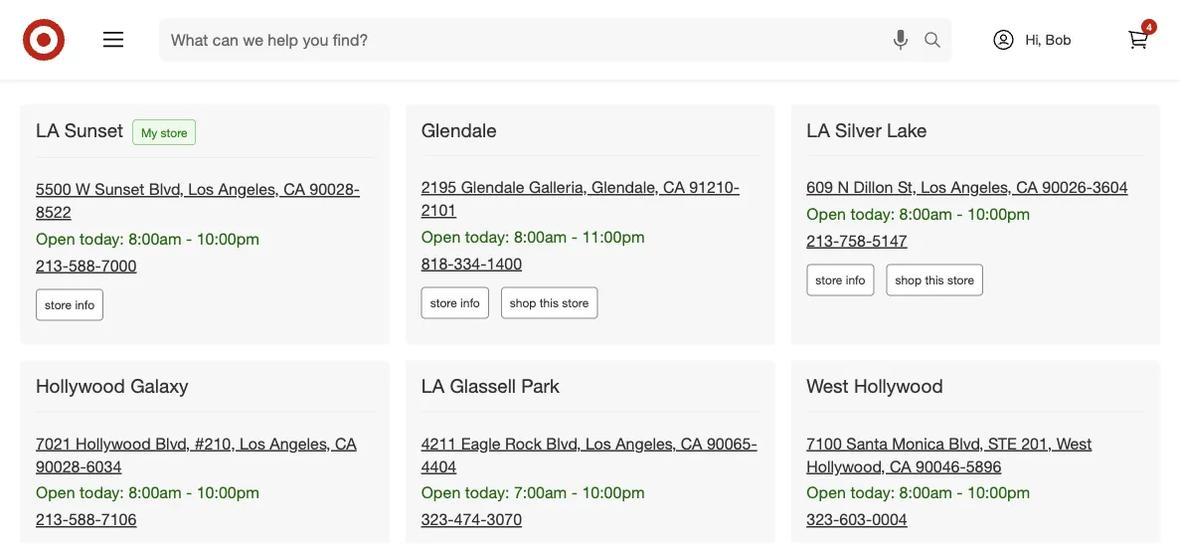 Task type: vqa. For each thing, say whether or not it's contained in the screenshot.
'Los' corresponding to LA Glassell Park
yes



Task type: describe. For each thing, give the bounding box(es) containing it.
What can we help you find? suggestions appear below search field
[[159, 18, 929, 62]]

4 link
[[1117, 18, 1161, 62]]

4
[[1147, 20, 1152, 33]]

- inside the 7100 santa monica blvd, ste 201, west hollywood, ca 90046-5896 open today: 8:00am - 10:00pm 323-603-0004
[[957, 483, 963, 502]]

angeles, for la glassell park
[[616, 434, 677, 453]]

213- for la sunset
[[36, 256, 69, 275]]

park
[[521, 374, 560, 397]]

la glassell park link
[[421, 374, 564, 398]]

west hollywood link
[[807, 374, 948, 398]]

- inside 2195 glendale galleria, glendale, ca 91210- 2101 open today: 8:00am - 11:00pm 818-334-1400
[[572, 227, 578, 246]]

shop this store for glendale
[[510, 295, 589, 310]]

glendale inside 2195 glendale galleria, glendale, ca 91210- 2101 open today: 8:00am - 11:00pm 818-334-1400
[[461, 178, 525, 197]]

store info link for la silver lake
[[807, 264, 875, 296]]

this for glendale
[[540, 295, 559, 310]]

today: for la sunset
[[80, 229, 124, 248]]

los for hollywood galaxy
[[240, 434, 265, 453]]

10:00pm for hollywood galaxy
[[197, 483, 259, 502]]

7100 santa monica blvd, ste 201, west hollywood, ca 90046-5896 link
[[807, 434, 1092, 476]]

store down 11:00pm
[[562, 295, 589, 310]]

today: for la silver lake
[[851, 204, 895, 224]]

open for la sunset
[[36, 229, 75, 248]]

603-
[[840, 510, 872, 529]]

lake
[[887, 118, 927, 141]]

store info link for glendale
[[421, 287, 489, 319]]

st,
[[898, 178, 917, 197]]

818-334-1400 link
[[421, 254, 522, 273]]

323-474-3070 link
[[421, 510, 522, 529]]

1400
[[487, 254, 522, 273]]

store info for la sunset
[[45, 297, 95, 312]]

7100
[[807, 434, 842, 453]]

588- for hollywood
[[69, 510, 101, 529]]

ca for la sunset
[[284, 180, 305, 199]]

2101
[[421, 200, 457, 220]]

search button
[[915, 18, 963, 66]]

588- for la
[[69, 256, 101, 275]]

shop this store for la silver lake
[[896, 273, 975, 287]]

los for la sunset
[[188, 180, 214, 199]]

bob
[[1046, 31, 1072, 48]]

info for glendale
[[461, 295, 480, 310]]

open inside 2195 glendale galleria, glendale, ca 91210- 2101 open today: 8:00am - 11:00pm 818-334-1400
[[421, 227, 461, 246]]

store down "609 n dillon st, los angeles, ca 90026-3604 open today: 8:00am - 10:00pm 213-758-5147"
[[948, 273, 975, 287]]

5147
[[872, 231, 908, 250]]

90028- for hollywood galaxy
[[36, 456, 86, 476]]

hollywood up "7021"
[[36, 374, 125, 397]]

search
[[915, 32, 963, 51]]

90028- for la sunset
[[310, 180, 360, 199]]

info for la silver lake
[[846, 273, 866, 287]]

sunset inside 5500 w sunset blvd, los angeles, ca 90028- 8522 open today: 8:00am - 10:00pm 213-588-7000
[[95, 180, 144, 199]]

shop this store button for la silver lake
[[887, 264, 984, 296]]

8522
[[36, 202, 71, 222]]

store right my
[[161, 125, 188, 140]]

blvd, for la glassell park
[[546, 434, 581, 453]]

info for la sunset
[[75, 297, 95, 312]]

glendale,
[[592, 178, 659, 197]]

santa
[[847, 434, 888, 453]]

blvd, for la sunset
[[149, 180, 184, 199]]

ca inside the 7100 santa monica blvd, ste 201, west hollywood, ca 90046-5896 open today: 8:00am - 10:00pm 323-603-0004
[[890, 456, 912, 476]]

7106
[[101, 510, 137, 529]]

eagle
[[461, 434, 501, 453]]

hi,
[[1026, 31, 1042, 48]]

2195
[[421, 178, 457, 197]]

5500
[[36, 180, 71, 199]]

- for la silver lake
[[957, 204, 963, 224]]

this for la silver lake
[[925, 273, 944, 287]]

7021 hollywood blvd, #210, los angeles, ca 90028-6034 link
[[36, 434, 357, 476]]

la silver lake link
[[807, 118, 931, 142]]

213-758-5147 link
[[807, 231, 908, 250]]

#210,
[[195, 434, 235, 453]]

dillon
[[854, 178, 894, 197]]

la for la glassell park
[[421, 374, 445, 397]]

angeles, for hollywood galaxy
[[270, 434, 331, 453]]

shop this store button for glendale
[[501, 287, 598, 319]]

open for hollywood galaxy
[[36, 483, 75, 502]]

10:00pm for la sunset
[[197, 229, 259, 248]]

ca inside 2195 glendale galleria, glendale, ca 91210- 2101 open today: 8:00am - 11:00pm 818-334-1400
[[663, 178, 685, 197]]

4211
[[421, 434, 457, 453]]

5500 w sunset blvd, los angeles, ca 90028- 8522 open today: 8:00am - 10:00pm 213-588-7000
[[36, 180, 360, 275]]

323-603-0004 link
[[807, 510, 908, 529]]

la glassell park
[[421, 374, 560, 397]]

store down 758-
[[816, 273, 843, 287]]

store info link for la sunset
[[36, 289, 104, 321]]

8:00am for hollywood galaxy
[[129, 483, 182, 502]]

10:00pm inside the 7100 santa monica blvd, ste 201, west hollywood, ca 90046-5896 open today: 8:00am - 10:00pm 323-603-0004
[[968, 483, 1031, 502]]

334-
[[454, 254, 487, 273]]

ste
[[989, 434, 1017, 453]]

0004
[[872, 510, 908, 529]]

90026-
[[1043, 178, 1093, 197]]

glendale link
[[421, 118, 501, 142]]

3070
[[487, 510, 522, 529]]

today: inside the 7100 santa monica blvd, ste 201, west hollywood, ca 90046-5896 open today: 8:00am - 10:00pm 323-603-0004
[[851, 483, 895, 502]]

4211 eagle rock blvd, los angeles, ca 90065- 4404 open today: 7:00am - 10:00pm 323-474-3070
[[421, 434, 757, 529]]

today: for la glassell park
[[465, 483, 510, 502]]

ca for la silver lake
[[1017, 178, 1038, 197]]

7:00am
[[514, 483, 567, 502]]

0 vertical spatial sunset
[[64, 118, 123, 141]]

91210-
[[689, 178, 740, 197]]

store info for glendale
[[430, 295, 480, 310]]

blvd, for west hollywood
[[949, 434, 984, 453]]

hollywood for west hollywood
[[854, 374, 944, 397]]

90065-
[[707, 434, 757, 453]]

my store
[[141, 125, 188, 140]]

8:00am for la sunset
[[129, 229, 182, 248]]

2195 glendale galleria, glendale, ca 91210- 2101 link
[[421, 178, 740, 220]]

glassell
[[450, 374, 516, 397]]

galaxy
[[130, 374, 188, 397]]



Task type: locate. For each thing, give the bounding box(es) containing it.
1 vertical spatial 90028-
[[36, 456, 86, 476]]

0 vertical spatial shop
[[896, 273, 922, 287]]

8:00am inside 2195 glendale galleria, glendale, ca 91210- 2101 open today: 8:00am - 11:00pm 818-334-1400
[[514, 227, 567, 246]]

los
[[921, 178, 947, 197], [188, 180, 214, 199], [240, 434, 265, 453], [586, 434, 611, 453]]

1 horizontal spatial store info
[[430, 295, 480, 310]]

588- inside 5500 w sunset blvd, los angeles, ca 90028- 8522 open today: 8:00am - 10:00pm 213-588-7000
[[69, 256, 101, 275]]

7021
[[36, 434, 71, 453]]

- inside "7021 hollywood blvd, #210, los angeles, ca 90028-6034 open today: 8:00am - 10:00pm 213-588-7106"
[[186, 483, 192, 502]]

323- inside 4211 eagle rock blvd, los angeles, ca 90065- 4404 open today: 7:00am - 10:00pm 323-474-3070
[[421, 510, 454, 529]]

213- left 7106
[[36, 510, 69, 529]]

2 horizontal spatial info
[[846, 273, 866, 287]]

0 horizontal spatial shop this store button
[[501, 287, 598, 319]]

today: up 818-334-1400 "link"
[[465, 227, 510, 246]]

ca inside "7021 hollywood blvd, #210, los angeles, ca 90028-6034 open today: 8:00am - 10:00pm 213-588-7106"
[[335, 434, 357, 453]]

this
[[925, 273, 944, 287], [540, 295, 559, 310]]

- down 7021 hollywood blvd, #210, los angeles, ca 90028-6034 link
[[186, 483, 192, 502]]

- for hollywood galaxy
[[186, 483, 192, 502]]

la for la silver lake
[[807, 118, 830, 141]]

213- inside "609 n dillon st, los angeles, ca 90026-3604 open today: 8:00am - 10:00pm 213-758-5147"
[[807, 231, 840, 250]]

sunset right w
[[95, 180, 144, 199]]

323- down 4404
[[421, 510, 454, 529]]

609 n dillon st, los angeles, ca 90026-3604 link
[[807, 178, 1128, 197]]

213-588-7106 link
[[36, 510, 137, 529]]

open inside 4211 eagle rock blvd, los angeles, ca 90065- 4404 open today: 7:00am - 10:00pm 323-474-3070
[[421, 483, 461, 502]]

1 vertical spatial glendale
[[461, 178, 525, 197]]

angeles, inside "609 n dillon st, los angeles, ca 90026-3604 open today: 8:00am - 10:00pm 213-758-5147"
[[951, 178, 1012, 197]]

la silver lake
[[807, 118, 927, 141]]

angeles, inside 5500 w sunset blvd, los angeles, ca 90028- 8522 open today: 8:00am - 10:00pm 213-588-7000
[[218, 180, 279, 199]]

store info for la silver lake
[[816, 273, 866, 287]]

1 vertical spatial shop
[[510, 295, 537, 310]]

open down 4404
[[421, 483, 461, 502]]

open down 8522
[[36, 229, 75, 248]]

2 horizontal spatial store info link
[[807, 264, 875, 296]]

los for la glassell park
[[586, 434, 611, 453]]

10:00pm inside "7021 hollywood blvd, #210, los angeles, ca 90028-6034 open today: 8:00am - 10:00pm 213-588-7106"
[[197, 483, 259, 502]]

open inside "7021 hollywood blvd, #210, los angeles, ca 90028-6034 open today: 8:00am - 10:00pm 213-588-7106"
[[36, 483, 75, 502]]

today: inside 5500 w sunset blvd, los angeles, ca 90028- 8522 open today: 8:00am - 10:00pm 213-588-7000
[[80, 229, 124, 248]]

today: up the '213-588-7000' link
[[80, 229, 124, 248]]

5896
[[966, 456, 1002, 476]]

11:00pm
[[582, 227, 645, 246]]

los inside 4211 eagle rock blvd, los angeles, ca 90065- 4404 open today: 7:00am - 10:00pm 323-474-3070
[[586, 434, 611, 453]]

8:00am up 1400
[[514, 227, 567, 246]]

shop for glendale
[[510, 295, 537, 310]]

8:00am
[[900, 204, 953, 224], [514, 227, 567, 246], [129, 229, 182, 248], [129, 483, 182, 502], [900, 483, 953, 502]]

213-
[[807, 231, 840, 250], [36, 256, 69, 275], [36, 510, 69, 529]]

los inside "7021 hollywood blvd, #210, los angeles, ca 90028-6034 open today: 8:00am - 10:00pm 213-588-7106"
[[240, 434, 265, 453]]

474-
[[454, 510, 487, 529]]

7100 santa monica blvd, ste 201, west hollywood, ca 90046-5896 open today: 8:00am - 10:00pm 323-603-0004
[[807, 434, 1092, 529]]

shop this store button down 5147
[[887, 264, 984, 296]]

213- for la silver lake
[[807, 231, 840, 250]]

213- down 8522
[[36, 256, 69, 275]]

ca inside 5500 w sunset blvd, los angeles, ca 90028- 8522 open today: 8:00am - 10:00pm 213-588-7000
[[284, 180, 305, 199]]

store info
[[816, 273, 866, 287], [430, 295, 480, 310], [45, 297, 95, 312]]

sunset left my
[[64, 118, 123, 141]]

glendale up 2195
[[421, 118, 497, 141]]

glendale right 2195
[[461, 178, 525, 197]]

hi, bob
[[1026, 31, 1072, 48]]

8:00am up 7106
[[129, 483, 182, 502]]

my
[[141, 125, 157, 140]]

- inside 4211 eagle rock blvd, los angeles, ca 90065- 4404 open today: 7:00am - 10:00pm 323-474-3070
[[572, 483, 578, 502]]

store down the '213-588-7000' link
[[45, 297, 72, 312]]

758-
[[840, 231, 872, 250]]

0 horizontal spatial 323-
[[421, 510, 454, 529]]

213- for hollywood galaxy
[[36, 510, 69, 529]]

2 588- from the top
[[69, 510, 101, 529]]

0 vertical spatial glendale
[[421, 118, 497, 141]]

angeles, for la sunset
[[218, 180, 279, 199]]

hollywood
[[36, 374, 125, 397], [854, 374, 944, 397], [76, 434, 151, 453]]

open inside 5500 w sunset blvd, los angeles, ca 90028- 8522 open today: 8:00am - 10:00pm 213-588-7000
[[36, 229, 75, 248]]

- for la sunset
[[186, 229, 192, 248]]

- for la glassell park
[[572, 483, 578, 502]]

1 horizontal spatial 90028-
[[310, 180, 360, 199]]

4211 eagle rock blvd, los angeles, ca 90065- 4404 link
[[421, 434, 757, 476]]

rock
[[505, 434, 542, 453]]

2195 glendale galleria, glendale, ca 91210- 2101 open today: 8:00am - 11:00pm 818-334-1400
[[421, 178, 740, 273]]

201,
[[1022, 434, 1053, 453]]

open down hollywood,
[[807, 483, 846, 502]]

store
[[161, 125, 188, 140], [816, 273, 843, 287], [948, 273, 975, 287], [430, 295, 457, 310], [562, 295, 589, 310], [45, 297, 72, 312]]

store down 818-
[[430, 295, 457, 310]]

1 588- from the top
[[69, 256, 101, 275]]

info
[[846, 273, 866, 287], [461, 295, 480, 310], [75, 297, 95, 312]]

w
[[76, 180, 90, 199]]

1 horizontal spatial la
[[421, 374, 445, 397]]

shop this store button down 1400
[[501, 287, 598, 319]]

1 vertical spatial west
[[1057, 434, 1092, 453]]

store info down the '213-588-7000' link
[[45, 297, 95, 312]]

blvd, up '5896'
[[949, 434, 984, 453]]

open for la glassell park
[[421, 483, 461, 502]]

ca
[[663, 178, 685, 197], [1017, 178, 1038, 197], [284, 180, 305, 199], [335, 434, 357, 453], [681, 434, 703, 453], [890, 456, 912, 476]]

7000
[[101, 256, 137, 275]]

open down 609
[[807, 204, 846, 224]]

ca for hollywood galaxy
[[335, 434, 357, 453]]

1 horizontal spatial west
[[1057, 434, 1092, 453]]

8:00am down 90046-
[[900, 483, 953, 502]]

213-588-7000 link
[[36, 256, 137, 275]]

213- inside 5500 w sunset blvd, los angeles, ca 90028- 8522 open today: 8:00am - 10:00pm 213-588-7000
[[36, 256, 69, 275]]

10:00pm
[[968, 204, 1031, 224], [197, 229, 259, 248], [197, 483, 259, 502], [582, 483, 645, 502], [968, 483, 1031, 502]]

open up 213-588-7106 link
[[36, 483, 75, 502]]

angeles, inside 4211 eagle rock blvd, los angeles, ca 90065- 4404 open today: 7:00am - 10:00pm 323-474-3070
[[616, 434, 677, 453]]

1 vertical spatial 588-
[[69, 510, 101, 529]]

info down the '213-588-7000' link
[[75, 297, 95, 312]]

store info down 758-
[[816, 273, 866, 287]]

10:00pm down '5500 w sunset blvd, los angeles, ca 90028- 8522' link
[[197, 229, 259, 248]]

0 horizontal spatial west
[[807, 374, 849, 397]]

n
[[838, 178, 849, 197]]

store info link down 758-
[[807, 264, 875, 296]]

10:00pm down 4211 eagle rock blvd, los angeles, ca 90065- 4404 link
[[582, 483, 645, 502]]

ca inside 4211 eagle rock blvd, los angeles, ca 90065- 4404 open today: 7:00am - 10:00pm 323-474-3070
[[681, 434, 703, 453]]

hollywood up monica
[[854, 374, 944, 397]]

2 horizontal spatial store info
[[816, 273, 866, 287]]

90028- inside 5500 w sunset blvd, los angeles, ca 90028- 8522 open today: 8:00am - 10:00pm 213-588-7000
[[310, 180, 360, 199]]

8:00am down 'st,'
[[900, 204, 953, 224]]

la up 5500
[[36, 118, 59, 141]]

blvd, inside 5500 w sunset blvd, los angeles, ca 90028- 8522 open today: 8:00am - 10:00pm 213-588-7000
[[149, 180, 184, 199]]

shop down 5147
[[896, 273, 922, 287]]

0 vertical spatial west
[[807, 374, 849, 397]]

0 horizontal spatial info
[[75, 297, 95, 312]]

info down 334-
[[461, 295, 480, 310]]

323- down hollywood,
[[807, 510, 840, 529]]

90046-
[[916, 456, 966, 476]]

323-
[[421, 510, 454, 529], [807, 510, 840, 529]]

store info link down 334-
[[421, 287, 489, 319]]

2 horizontal spatial la
[[807, 118, 830, 141]]

588- down 8522
[[69, 256, 101, 275]]

west inside the 7100 santa monica blvd, ste 201, west hollywood, ca 90046-5896 open today: 8:00am - 10:00pm 323-603-0004
[[1057, 434, 1092, 453]]

shop for la silver lake
[[896, 273, 922, 287]]

open inside "609 n dillon st, los angeles, ca 90026-3604 open today: 8:00am - 10:00pm 213-758-5147"
[[807, 204, 846, 224]]

0 horizontal spatial shop this store
[[510, 295, 589, 310]]

10:00pm for la silver lake
[[968, 204, 1031, 224]]

today: down dillon
[[851, 204, 895, 224]]

angeles, inside "7021 hollywood blvd, #210, los angeles, ca 90028-6034 open today: 8:00am - 10:00pm 213-588-7106"
[[270, 434, 331, 453]]

10:00pm for la glassell park
[[582, 483, 645, 502]]

1 vertical spatial sunset
[[95, 180, 144, 199]]

10:00pm inside 5500 w sunset blvd, los angeles, ca 90028- 8522 open today: 8:00am - 10:00pm 213-588-7000
[[197, 229, 259, 248]]

blvd, right rock
[[546, 434, 581, 453]]

0 vertical spatial 90028-
[[310, 180, 360, 199]]

1 horizontal spatial store info link
[[421, 287, 489, 319]]

silver
[[835, 118, 882, 141]]

hollywood for 7021 hollywood blvd, #210, los angeles, ca 90028-6034 open today: 8:00am - 10:00pm 213-588-7106
[[76, 434, 151, 453]]

shop this store down 1400
[[510, 295, 589, 310]]

8:00am up 7000
[[129, 229, 182, 248]]

today: inside "609 n dillon st, los angeles, ca 90026-3604 open today: 8:00am - 10:00pm 213-758-5147"
[[851, 204, 895, 224]]

0 horizontal spatial store info
[[45, 297, 95, 312]]

1 horizontal spatial shop this store
[[896, 273, 975, 287]]

ca inside "609 n dillon st, los angeles, ca 90026-3604 open today: 8:00am - 10:00pm 213-758-5147"
[[1017, 178, 1038, 197]]

today: inside "7021 hollywood blvd, #210, los angeles, ca 90028-6034 open today: 8:00am - 10:00pm 213-588-7106"
[[80, 483, 124, 502]]

-
[[957, 204, 963, 224], [572, 227, 578, 246], [186, 229, 192, 248], [186, 483, 192, 502], [572, 483, 578, 502], [957, 483, 963, 502]]

1 horizontal spatial shop this store button
[[887, 264, 984, 296]]

shop this store down 5147
[[896, 273, 975, 287]]

west up 7100
[[807, 374, 849, 397]]

this down "609 n dillon st, los angeles, ca 90026-3604 open today: 8:00am - 10:00pm 213-758-5147"
[[925, 273, 944, 287]]

1 horizontal spatial this
[[925, 273, 944, 287]]

5500 w sunset blvd, los angeles, ca 90028- 8522 link
[[36, 180, 360, 222]]

0 horizontal spatial la
[[36, 118, 59, 141]]

los inside "609 n dillon st, los angeles, ca 90026-3604 open today: 8:00am - 10:00pm 213-758-5147"
[[921, 178, 947, 197]]

la left the silver
[[807, 118, 830, 141]]

los for la silver lake
[[921, 178, 947, 197]]

2 vertical spatial 213-
[[36, 510, 69, 529]]

- down 609 n dillon st, los angeles, ca 90026-3604 "link" at right top
[[957, 204, 963, 224]]

glendale
[[421, 118, 497, 141], [461, 178, 525, 197]]

588- inside "7021 hollywood blvd, #210, los angeles, ca 90028-6034 open today: 8:00am - 10:00pm 213-588-7106"
[[69, 510, 101, 529]]

- right 7:00am
[[572, 483, 578, 502]]

- down '5500 w sunset blvd, los angeles, ca 90028- 8522' link
[[186, 229, 192, 248]]

la left glassell
[[421, 374, 445, 397]]

0 vertical spatial 588-
[[69, 256, 101, 275]]

west right 201, at bottom
[[1057, 434, 1092, 453]]

today: inside 2195 glendale galleria, glendale, ca 91210- 2101 open today: 8:00am - 11:00pm 818-334-1400
[[465, 227, 510, 246]]

la inside "la silver lake" link
[[807, 118, 830, 141]]

hollywood,
[[807, 456, 886, 476]]

today: for hollywood galaxy
[[80, 483, 124, 502]]

1 vertical spatial 213-
[[36, 256, 69, 275]]

shop
[[896, 273, 922, 287], [510, 295, 537, 310]]

today: down 6034
[[80, 483, 124, 502]]

west
[[807, 374, 849, 397], [1057, 434, 1092, 453]]

1 horizontal spatial 323-
[[807, 510, 840, 529]]

4404
[[421, 456, 457, 476]]

blvd, inside the 7100 santa monica blvd, ste 201, west hollywood, ca 90046-5896 open today: 8:00am - 10:00pm 323-603-0004
[[949, 434, 984, 453]]

2 323- from the left
[[807, 510, 840, 529]]

hollywood inside "7021 hollywood blvd, #210, los angeles, ca 90028-6034 open today: 8:00am - 10:00pm 213-588-7106"
[[76, 434, 151, 453]]

la for la sunset
[[36, 118, 59, 141]]

blvd, down the my store
[[149, 180, 184, 199]]

la sunset
[[36, 118, 123, 141]]

10:00pm down 7021 hollywood blvd, #210, los angeles, ca 90028-6034 link
[[197, 483, 259, 502]]

10:00pm inside 4211 eagle rock blvd, los angeles, ca 90065- 4404 open today: 7:00am - 10:00pm 323-474-3070
[[582, 483, 645, 502]]

shop this store button
[[887, 264, 984, 296], [501, 287, 598, 319]]

1 horizontal spatial shop
[[896, 273, 922, 287]]

store info down 334-
[[430, 295, 480, 310]]

blvd, inside "7021 hollywood blvd, #210, los angeles, ca 90028-6034 open today: 8:00am - 10:00pm 213-588-7106"
[[155, 434, 190, 453]]

10:00pm down 609 n dillon st, los angeles, ca 90026-3604 "link" at right top
[[968, 204, 1031, 224]]

0 horizontal spatial shop
[[510, 295, 537, 310]]

today: up 323-603-0004 link
[[851, 483, 895, 502]]

blvd,
[[149, 180, 184, 199], [155, 434, 190, 453], [546, 434, 581, 453], [949, 434, 984, 453]]

8:00am inside "7021 hollywood blvd, #210, los angeles, ca 90028-6034 open today: 8:00am - 10:00pm 213-588-7106"
[[129, 483, 182, 502]]

- down 90046-
[[957, 483, 963, 502]]

90028- inside "7021 hollywood blvd, #210, los angeles, ca 90028-6034 open today: 8:00am - 10:00pm 213-588-7106"
[[36, 456, 86, 476]]

today: inside 4211 eagle rock blvd, los angeles, ca 90065- 4404 open today: 7:00am - 10:00pm 323-474-3070
[[465, 483, 510, 502]]

10:00pm down '5896'
[[968, 483, 1031, 502]]

588-
[[69, 256, 101, 275], [69, 510, 101, 529]]

this up park
[[540, 295, 559, 310]]

3604
[[1093, 178, 1128, 197]]

0 vertical spatial this
[[925, 273, 944, 287]]

shop down 1400
[[510, 295, 537, 310]]

info down 758-
[[846, 273, 866, 287]]

8:00am inside "609 n dillon st, los angeles, ca 90026-3604 open today: 8:00am - 10:00pm 213-758-5147"
[[900, 204, 953, 224]]

hollywood galaxy link
[[36, 374, 192, 398]]

open for la silver lake
[[807, 204, 846, 224]]

monica
[[892, 434, 945, 453]]

blvd, left #210,
[[155, 434, 190, 453]]

609 n dillon st, los angeles, ca 90026-3604 open today: 8:00am - 10:00pm 213-758-5147
[[807, 178, 1128, 250]]

8:00am for la silver lake
[[900, 204, 953, 224]]

west hollywood
[[807, 374, 944, 397]]

588- down 6034
[[69, 510, 101, 529]]

open
[[807, 204, 846, 224], [421, 227, 461, 246], [36, 229, 75, 248], [36, 483, 75, 502], [421, 483, 461, 502], [807, 483, 846, 502]]

hollywood up 6034
[[76, 434, 151, 453]]

213- down 609
[[807, 231, 840, 250]]

609
[[807, 178, 833, 197]]

1 vertical spatial shop this store
[[510, 295, 589, 310]]

0 horizontal spatial store info link
[[36, 289, 104, 321]]

blvd, inside 4211 eagle rock blvd, los angeles, ca 90065- 4404 open today: 7:00am - 10:00pm 323-474-3070
[[546, 434, 581, 453]]

213- inside "7021 hollywood blvd, #210, los angeles, ca 90028-6034 open today: 8:00am - 10:00pm 213-588-7106"
[[36, 510, 69, 529]]

la inside la glassell park link
[[421, 374, 445, 397]]

1 vertical spatial this
[[540, 295, 559, 310]]

818-
[[421, 254, 454, 273]]

- down 2195 glendale galleria, glendale, ca 91210- 2101 link
[[572, 227, 578, 246]]

ca for la glassell park
[[681, 434, 703, 453]]

323- inside the 7100 santa monica blvd, ste 201, west hollywood, ca 90046-5896 open today: 8:00am - 10:00pm 323-603-0004
[[807, 510, 840, 529]]

7021 hollywood blvd, #210, los angeles, ca 90028-6034 open today: 8:00am - 10:00pm 213-588-7106
[[36, 434, 357, 529]]

10:00pm inside "609 n dillon st, los angeles, ca 90026-3604 open today: 8:00am - 10:00pm 213-758-5147"
[[968, 204, 1031, 224]]

8:00am inside 5500 w sunset blvd, los angeles, ca 90028- 8522 open today: 8:00am - 10:00pm 213-588-7000
[[129, 229, 182, 248]]

hollywood galaxy
[[36, 374, 188, 397]]

- inside 5500 w sunset blvd, los angeles, ca 90028- 8522 open today: 8:00am - 10:00pm 213-588-7000
[[186, 229, 192, 248]]

1 horizontal spatial info
[[461, 295, 480, 310]]

los inside 5500 w sunset blvd, los angeles, ca 90028- 8522 open today: 8:00am - 10:00pm 213-588-7000
[[188, 180, 214, 199]]

angeles, for la silver lake
[[951, 178, 1012, 197]]

angeles,
[[951, 178, 1012, 197], [218, 180, 279, 199], [270, 434, 331, 453], [616, 434, 677, 453]]

0 horizontal spatial 90028-
[[36, 456, 86, 476]]

today: up 323-474-3070 link
[[465, 483, 510, 502]]

0 vertical spatial 213-
[[807, 231, 840, 250]]

open inside the 7100 santa monica blvd, ste 201, west hollywood, ca 90046-5896 open today: 8:00am - 10:00pm 323-603-0004
[[807, 483, 846, 502]]

0 vertical spatial shop this store
[[896, 273, 975, 287]]

8:00am inside the 7100 santa monica blvd, ste 201, west hollywood, ca 90046-5896 open today: 8:00am - 10:00pm 323-603-0004
[[900, 483, 953, 502]]

store info link down the '213-588-7000' link
[[36, 289, 104, 321]]

1 323- from the left
[[421, 510, 454, 529]]

shop this store
[[896, 273, 975, 287], [510, 295, 589, 310]]

galleria,
[[529, 178, 587, 197]]

6034
[[86, 456, 122, 476]]

open down the 2101
[[421, 227, 461, 246]]

- inside "609 n dillon st, los angeles, ca 90026-3604 open today: 8:00am - 10:00pm 213-758-5147"
[[957, 204, 963, 224]]

0 horizontal spatial this
[[540, 295, 559, 310]]

90028-
[[310, 180, 360, 199], [36, 456, 86, 476]]



